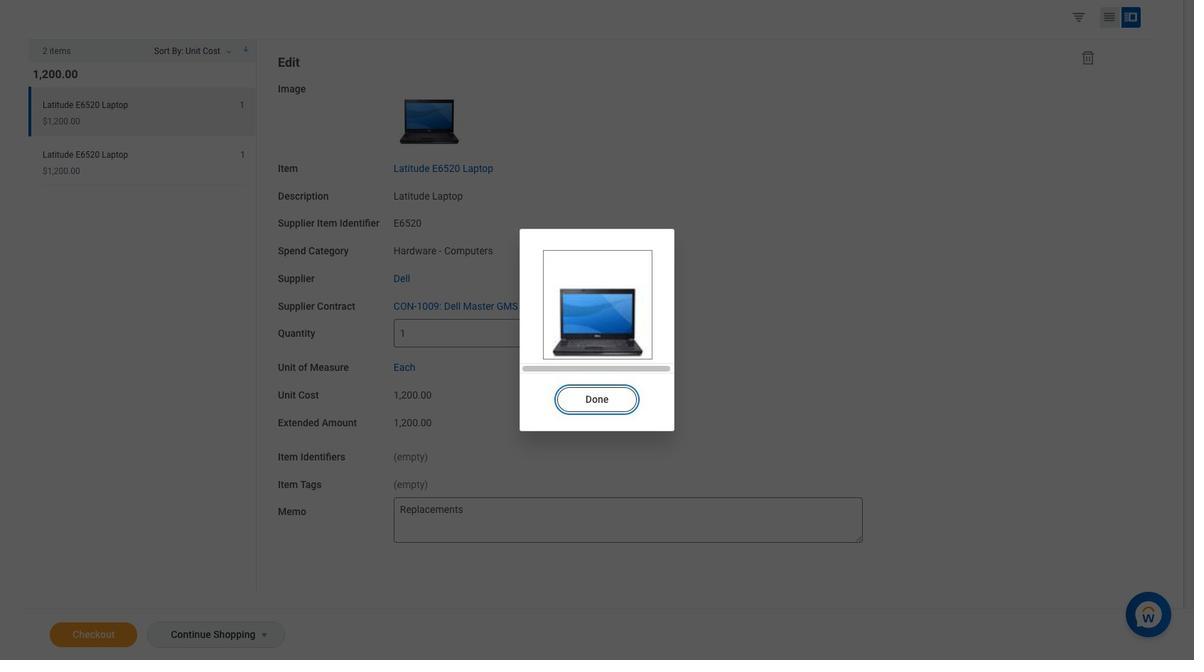 Task type: locate. For each thing, give the bounding box(es) containing it.
toggle to list detail view image
[[1124, 10, 1138, 24]]

item list list box
[[28, 62, 256, 186]]

arrow down image
[[237, 45, 255, 55]]

1 horizontal spatial e6520.jpg image
[[543, 250, 653, 360]]

toggle to grid view image
[[1103, 10, 1117, 24]]

hardware - computers element
[[394, 243, 493, 257]]

delete image
[[1080, 49, 1097, 66]]

Toggle to List Detail view radio
[[1122, 7, 1141, 28]]

1 vertical spatial e6520.jpg image
[[543, 250, 653, 360]]

e6520.jpg image inside navigation pane region
[[394, 75, 465, 146]]

0 vertical spatial e6520.jpg image
[[394, 75, 465, 146]]

e6520.jpg image
[[394, 75, 465, 146], [543, 250, 653, 360]]

0 horizontal spatial e6520.jpg image
[[394, 75, 465, 146]]

e6520.jpg image inside larger image alert dialog
[[543, 250, 653, 360]]

option group
[[1069, 6, 1152, 31]]

workday assistant region
[[1126, 587, 1177, 638]]

region
[[28, 40, 257, 594], [543, 376, 651, 414]]

1 horizontal spatial region
[[543, 376, 651, 414]]

None text field
[[394, 320, 593, 348], [394, 498, 863, 543], [394, 320, 593, 348], [394, 498, 863, 543]]

navigation pane region
[[257, 40, 1115, 570]]



Task type: describe. For each thing, give the bounding box(es) containing it.
larger image alert dialog
[[520, 229, 675, 432]]

region inside larger image alert dialog
[[543, 376, 651, 414]]

Toggle to Grid view radio
[[1101, 7, 1120, 28]]

select to filter grid data image
[[1071, 9, 1087, 24]]

0 horizontal spatial region
[[28, 40, 257, 594]]



Task type: vqa. For each thing, say whether or not it's contained in the screenshot.
the arrow down icon
yes



